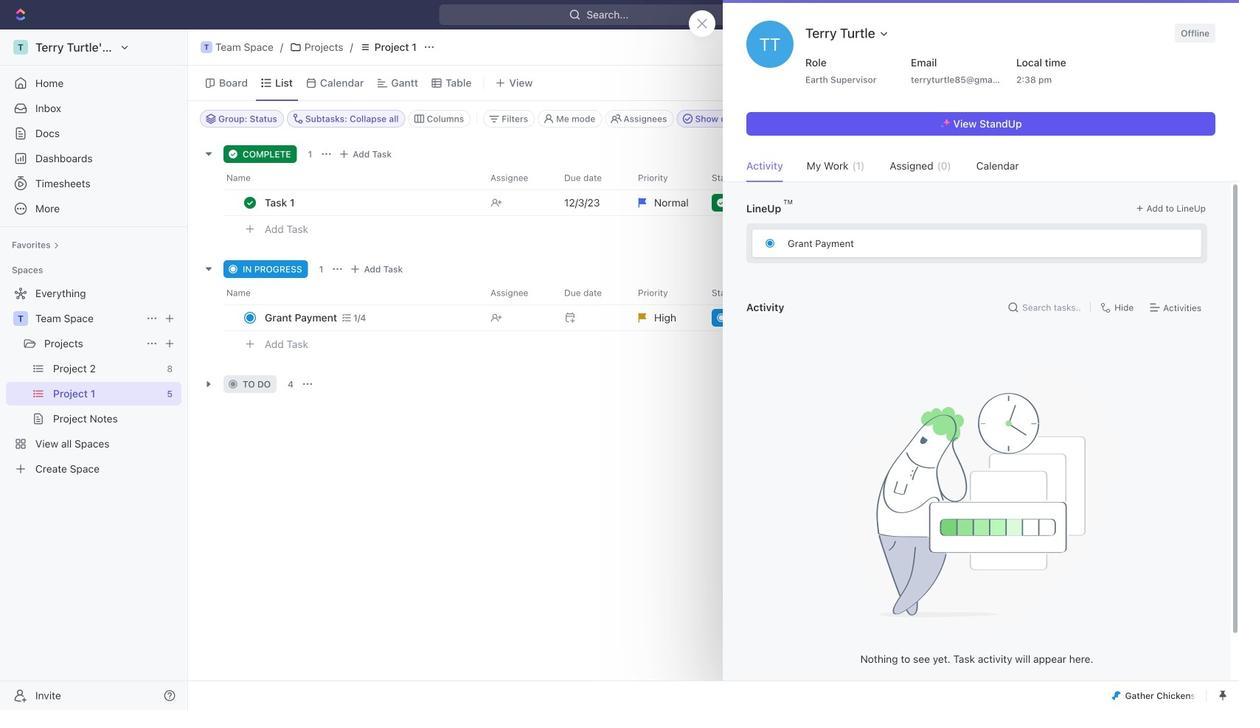 Task type: describe. For each thing, give the bounding box(es) containing it.
Search tasks.. text field
[[1022, 297, 1084, 319]]

sidebar navigation
[[0, 30, 191, 710]]

tree inside sidebar navigation
[[6, 282, 181, 481]]

1 horizontal spatial team space, , element
[[201, 41, 212, 53]]

team space, , element inside tree
[[13, 311, 28, 326]]

drumstick bite image
[[1112, 691, 1121, 700]]

terry turtle's workspace, , element
[[13, 40, 28, 55]]



Task type: locate. For each thing, give the bounding box(es) containing it.
tree
[[6, 282, 181, 481]]

1 vertical spatial team space, , element
[[13, 311, 28, 326]]

team space, , element
[[201, 41, 212, 53], [13, 311, 28, 326]]

0 horizontal spatial team space, , element
[[13, 311, 28, 326]]

0 vertical spatial team space, , element
[[201, 41, 212, 53]]

Search tasks... text field
[[1083, 108, 1230, 130]]



Task type: vqa. For each thing, say whether or not it's contained in the screenshot.
FAVORITES
no



